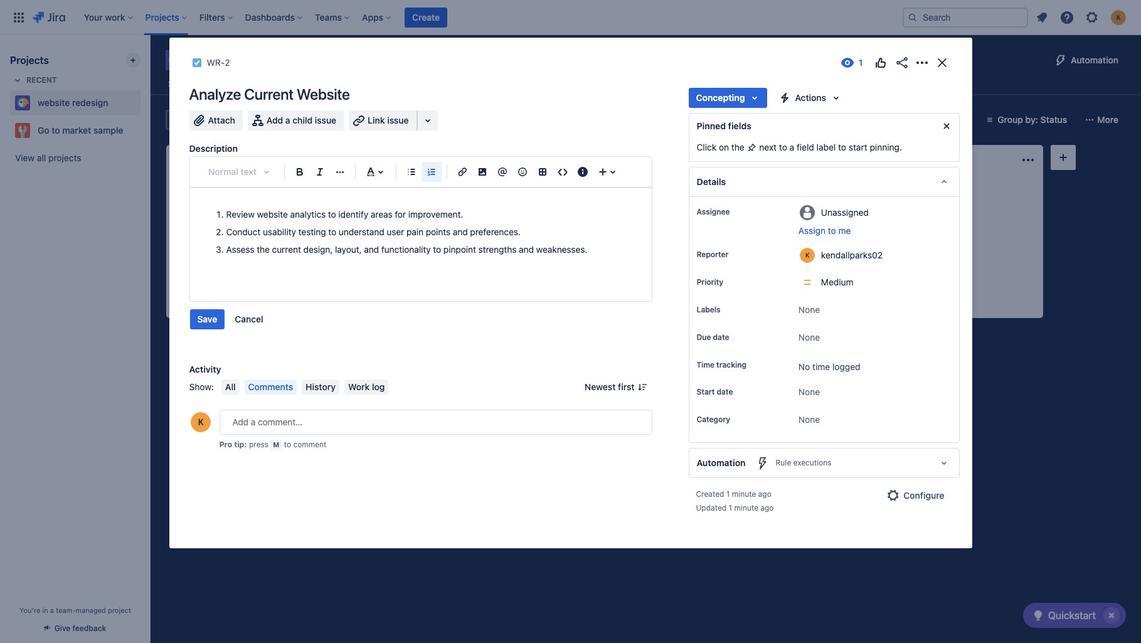 Task type: vqa. For each thing, say whether or not it's contained in the screenshot.
Hide when empty
no



Task type: locate. For each thing, give the bounding box(es) containing it.
Search board text field
[[167, 111, 262, 129]]

pro
[[219, 440, 232, 449]]

1 horizontal spatial analyze
[[354, 245, 386, 256]]

0 vertical spatial 1
[[385, 214, 389, 223]]

0 horizontal spatial a
[[50, 606, 54, 614]]

1 none from the top
[[799, 304, 820, 315]]

executions
[[793, 458, 832, 468]]

a for you're in a team-managed project
[[50, 606, 54, 614]]

conduct usability testing to understand user pain points and preferences.
[[226, 226, 521, 237]]

1 horizontal spatial website
[[191, 51, 243, 69]]

issue inside add a child issue button
[[315, 115, 336, 125]]

close image
[[935, 55, 950, 70]]

0 horizontal spatial website redesign
[[38, 97, 108, 108]]

a right in
[[50, 606, 54, 614]]

concepting
[[696, 92, 745, 103], [362, 156, 410, 164]]

ago right the updated
[[761, 503, 774, 513]]

1 horizontal spatial analyze current website
[[354, 245, 454, 256]]

bold ⌘b image
[[292, 164, 307, 179]]

automation right automation image
[[1071, 55, 1119, 65]]

3 0 from the left
[[752, 154, 757, 165]]

website up add people image
[[297, 85, 350, 103]]

medium image
[[489, 213, 499, 223]]

team-
[[56, 606, 76, 614]]

create button for design 0
[[523, 180, 686, 200]]

issue right child
[[315, 115, 336, 125]]

0 horizontal spatial current
[[244, 85, 294, 103]]

a right add
[[285, 115, 290, 125]]

1 horizontal spatial 2
[[415, 154, 420, 165]]

1 vertical spatial date
[[717, 387, 733, 397]]

give feedback
[[54, 624, 106, 633]]

1 vertical spatial current
[[388, 245, 419, 256]]

redesign right copy link to issue 'icon'
[[246, 51, 304, 69]]

0 horizontal spatial wr-
[[207, 57, 225, 68]]

0 vertical spatial website redesign
[[191, 51, 304, 69]]

link
[[368, 115, 385, 125]]

view
[[15, 152, 35, 163]]

layout,
[[335, 244, 362, 255]]

2 for concepting 2
[[415, 154, 420, 165]]

1 vertical spatial a
[[790, 142, 794, 152]]

0 vertical spatial ago
[[758, 490, 772, 499]]

0 horizontal spatial concepting
[[362, 156, 410, 164]]

calendar link
[[290, 73, 332, 95]]

0 horizontal spatial 2
[[225, 57, 230, 68]]

analyze current website inside analyze current website "dialog"
[[189, 85, 350, 103]]

0 vertical spatial website
[[297, 85, 350, 103]]

emoji image
[[515, 164, 530, 179]]

2 horizontal spatial and
[[519, 244, 534, 255]]

add a child issue
[[267, 115, 336, 125]]

1 horizontal spatial wr-
[[369, 214, 385, 223]]

2 vertical spatial website
[[257, 209, 288, 220]]

3 none from the top
[[799, 387, 820, 397]]

to
[[185, 156, 195, 164]]

improvement.
[[408, 209, 463, 220]]

assess
[[226, 244, 254, 255]]

1 horizontal spatial a
[[285, 115, 290, 125]]

2 none from the top
[[799, 332, 820, 343]]

1 vertical spatial analyze
[[354, 245, 386, 256]]

click on the
[[697, 142, 747, 152]]

rule executions
[[776, 458, 832, 468]]

analyze down conduct usability testing to understand user pain points and preferences.
[[354, 245, 386, 256]]

automation up created at the right bottom of page
[[697, 458, 746, 468]]

add people image
[[322, 112, 338, 127]]

1 left "for"
[[385, 214, 389, 223]]

0 vertical spatial website
[[191, 51, 243, 69]]

0 vertical spatial a
[[285, 115, 290, 125]]

create inside primary element
[[412, 12, 440, 22]]

0 horizontal spatial website
[[297, 85, 350, 103]]

minute
[[732, 490, 756, 499], [734, 503, 759, 513]]

4 0 from the left
[[928, 154, 934, 165]]

rule
[[776, 458, 791, 468]]

create
[[412, 12, 440, 22], [189, 185, 217, 195], [543, 185, 571, 195], [720, 185, 748, 195], [366, 300, 394, 311]]

date
[[713, 333, 729, 342], [717, 387, 733, 397]]

design,
[[303, 244, 333, 255]]

1 vertical spatial 1
[[726, 490, 730, 499]]

menu bar inside analyze current website "dialog"
[[219, 380, 391, 395]]

0 horizontal spatial analyze current website
[[189, 85, 350, 103]]

automation element
[[689, 448, 960, 478]]

date right the start
[[717, 387, 733, 397]]

jira image
[[33, 10, 65, 25], [33, 10, 65, 25]]

2 left numbered list ⌘⇧7 image
[[415, 154, 420, 165]]

0 horizontal spatial the
[[257, 244, 270, 255]]

go to market sample
[[38, 125, 123, 136]]

1 issue from the left
[[315, 115, 336, 125]]

0 horizontal spatial website
[[38, 97, 70, 108]]

create button inside primary element
[[405, 7, 447, 27]]

concepting button
[[689, 88, 768, 108]]

menu bar
[[219, 380, 391, 395]]

testing
[[298, 226, 326, 237]]

hide message image
[[939, 119, 954, 134]]

1 vertical spatial analyze current website
[[354, 245, 454, 256]]

pro tip: press m to comment
[[219, 440, 326, 449]]

assign to me
[[799, 225, 851, 236]]

analyze
[[189, 85, 241, 103], [354, 245, 386, 256]]

0 vertical spatial redesign
[[246, 51, 304, 69]]

1 vertical spatial 2
[[415, 154, 420, 165]]

wr-1 link
[[369, 213, 389, 224]]

group
[[190, 309, 271, 329]]

4 none from the top
[[799, 414, 820, 425]]

attach button
[[189, 110, 243, 131]]

website redesign up board
[[191, 51, 304, 69]]

2 vertical spatial a
[[50, 606, 54, 614]]

create button
[[405, 7, 447, 27], [169, 180, 333, 200], [523, 180, 686, 200], [700, 180, 863, 200], [346, 296, 509, 316]]

launch
[[893, 156, 923, 164]]

updated
[[696, 503, 727, 513]]

0 right code snippet icon
[[571, 154, 577, 165]]

and right strengths
[[519, 244, 534, 255]]

date left due date pin to top. only you can see pinned fields. icon
[[713, 333, 729, 342]]

1 for wr-
[[385, 214, 389, 223]]

click
[[697, 142, 717, 152]]

copy link to issue image
[[228, 57, 238, 67]]

0 right testing
[[752, 154, 757, 165]]

the up testing 0
[[732, 142, 745, 152]]

0 horizontal spatial issue
[[315, 115, 336, 125]]

2 horizontal spatial website
[[257, 209, 288, 220]]

automation inside button
[[1071, 55, 1119, 65]]

0 vertical spatial wr-
[[207, 57, 225, 68]]

0 vertical spatial date
[[713, 333, 729, 342]]

0 right 'launch'
[[928, 154, 934, 165]]

wr-2
[[207, 57, 230, 68]]

1 horizontal spatial automation
[[1071, 55, 1119, 65]]

0 vertical spatial the
[[732, 142, 745, 152]]

table image
[[535, 164, 550, 179]]

tab list
[[158, 73, 838, 95]]

for
[[395, 209, 406, 220]]

1 vertical spatial wr-
[[369, 214, 385, 223]]

and up pinpoint
[[453, 226, 468, 237]]

to down points on the left
[[433, 244, 441, 255]]

attach
[[208, 115, 235, 125]]

comments button
[[244, 380, 297, 395]]

log
[[372, 381, 385, 392]]

all button
[[221, 380, 239, 395]]

website up board
[[191, 51, 243, 69]]

1 horizontal spatial issue
[[387, 115, 409, 125]]

2 vertical spatial 1
[[729, 503, 732, 513]]

configure link
[[881, 486, 952, 506]]

link web pages and more image
[[420, 113, 435, 128]]

the right assess
[[257, 244, 270, 255]]

ago right created at the right bottom of page
[[758, 490, 772, 499]]

website redesign
[[191, 51, 304, 69], [38, 97, 108, 108]]

newest first
[[585, 381, 635, 392]]

wr- for 1
[[369, 214, 385, 223]]

current down "user"
[[388, 245, 419, 256]]

actions image
[[914, 55, 930, 70]]

2 horizontal spatial a
[[790, 142, 794, 152]]

analyze inside "dialog"
[[189, 85, 241, 103]]

website down points on the left
[[421, 245, 454, 256]]

2 up board
[[225, 57, 230, 68]]

1 vertical spatial website redesign
[[38, 97, 108, 108]]

1 horizontal spatial concepting
[[696, 92, 745, 103]]

go
[[38, 125, 49, 136]]

1 right the updated
[[729, 503, 732, 513]]

time tracking pin to top. only you can see pinned fields. image
[[749, 360, 759, 370]]

1 0 from the left
[[213, 154, 218, 165]]

current up add
[[244, 85, 294, 103]]

2 0 from the left
[[571, 154, 577, 165]]

redesign
[[246, 51, 304, 69], [72, 97, 108, 108]]

none down more information about this user icon
[[799, 304, 820, 315]]

1 vertical spatial redesign
[[72, 97, 108, 108]]

comment
[[293, 440, 326, 449]]

link image
[[455, 164, 470, 179]]

work log
[[348, 381, 385, 392]]

none up executions
[[799, 414, 820, 425]]

create button for testing 0
[[700, 180, 863, 200]]

0 for testing 0
[[752, 154, 757, 165]]

child
[[293, 115, 313, 125]]

the inside description - main content area, start typing to enter text. 'text box'
[[257, 244, 270, 255]]

analyze up "search board" text box
[[189, 85, 241, 103]]

1 for created
[[726, 490, 730, 499]]

wr- inside analyze current website "dialog"
[[207, 57, 225, 68]]

2 issue from the left
[[387, 115, 409, 125]]

logged
[[833, 361, 861, 372]]

Add a comment… field
[[219, 410, 652, 435]]

wr- up conduct usability testing to understand user pain points and preferences.
[[369, 214, 385, 223]]

website redesign up market on the top left
[[38, 97, 108, 108]]

kendallparks02
[[821, 249, 883, 260]]

project
[[108, 606, 131, 614]]

none down "no"
[[799, 387, 820, 397]]

none up "no"
[[799, 332, 820, 343]]

you're
[[19, 606, 40, 614]]

give feedback button
[[37, 618, 114, 639]]

automation button
[[1048, 50, 1126, 70]]

group containing save
[[190, 309, 271, 329]]

analyze current website
[[189, 85, 350, 103], [354, 245, 454, 256]]

minute right created at the right bottom of page
[[732, 490, 756, 499]]

a
[[285, 115, 290, 125], [790, 142, 794, 152], [50, 606, 54, 614]]

automation image
[[1053, 53, 1069, 68]]

0 vertical spatial minute
[[732, 490, 756, 499]]

0 vertical spatial analyze
[[189, 85, 241, 103]]

0 vertical spatial 2
[[225, 57, 230, 68]]

1 vertical spatial concepting
[[362, 156, 410, 164]]

search image
[[908, 12, 918, 22]]

concepting inside dropdown button
[[696, 92, 745, 103]]

0 vertical spatial automation
[[1071, 55, 1119, 65]]

0 down description
[[213, 154, 218, 165]]

a left the field
[[790, 142, 794, 152]]

redesign up go to market sample
[[72, 97, 108, 108]]

usability
[[263, 226, 296, 237]]

to
[[52, 125, 60, 136], [779, 142, 787, 152], [838, 142, 846, 152], [328, 209, 336, 220], [828, 225, 836, 236], [328, 226, 336, 237], [433, 244, 441, 255], [284, 440, 291, 449]]

link issue
[[368, 115, 409, 125]]

1 horizontal spatial current
[[388, 245, 419, 256]]

concepting up pinned fields
[[696, 92, 745, 103]]

activity
[[189, 364, 221, 375]]

0 horizontal spatial automation
[[697, 458, 746, 468]]

0 horizontal spatial redesign
[[72, 97, 108, 108]]

minute right the updated
[[734, 503, 759, 513]]

issue inside the link issue "button"
[[387, 115, 409, 125]]

1 right created at the right bottom of page
[[726, 490, 730, 499]]

menu bar containing all
[[219, 380, 391, 395]]

website down recent
[[38, 97, 70, 108]]

0 vertical spatial current
[[244, 85, 294, 103]]

concepting up bullet list ⌘⇧8 image
[[362, 156, 410, 164]]

give
[[54, 624, 70, 633]]

understand
[[339, 226, 384, 237]]

sample
[[93, 125, 123, 136]]

issue right link
[[387, 115, 409, 125]]

website up usability
[[257, 209, 288, 220]]

tip:
[[234, 440, 247, 449]]

and down conduct usability testing to understand user pain points and preferences.
[[364, 244, 379, 255]]

add image, video, or file image
[[475, 164, 490, 179]]

2 inside analyze current website "dialog"
[[225, 57, 230, 68]]

to inside button
[[828, 225, 836, 236]]

label
[[817, 142, 836, 152]]

0 vertical spatial concepting
[[696, 92, 745, 103]]

due date pin to top. only you can see pinned fields. image
[[732, 333, 742, 343]]

concepting for concepting
[[696, 92, 745, 103]]

0 vertical spatial analyze current website
[[189, 85, 350, 103]]

to left me
[[828, 225, 836, 236]]

website
[[191, 51, 243, 69], [38, 97, 70, 108], [257, 209, 288, 220]]

concepting inside concepting 2
[[362, 156, 410, 164]]

fields
[[728, 120, 752, 131]]

do
[[197, 156, 207, 164]]

1 vertical spatial website
[[421, 245, 454, 256]]

0 horizontal spatial analyze
[[189, 85, 241, 103]]

wr- left copy link to issue 'icon'
[[207, 57, 225, 68]]

1 vertical spatial the
[[257, 244, 270, 255]]

analyze current website down "user"
[[354, 245, 454, 256]]

website
[[297, 85, 350, 103], [421, 245, 454, 256]]

1 vertical spatial automation
[[697, 458, 746, 468]]

analyze current website up add
[[189, 85, 350, 103]]



Task type: describe. For each thing, give the bounding box(es) containing it.
due date
[[697, 333, 729, 342]]

projects
[[10, 55, 49, 66]]

quickstart
[[1048, 610, 1096, 621]]

a for next to a field label to start pinning.
[[790, 142, 794, 152]]

collapse recent projects image
[[10, 73, 25, 88]]

define
[[354, 188, 379, 198]]

due
[[697, 333, 711, 342]]

start
[[697, 387, 715, 397]]

create column image
[[1056, 150, 1071, 165]]

priority pin to top. only you can see pinned fields. image
[[726, 277, 736, 287]]

to right m
[[284, 440, 291, 449]]

next to a field label to start pinning.
[[757, 142, 902, 152]]

1 vertical spatial ago
[[761, 503, 774, 513]]

unassigned
[[821, 207, 869, 217]]

go to market sample link
[[10, 118, 136, 143]]

task image
[[192, 58, 202, 68]]

tracking
[[717, 360, 747, 370]]

Description - Main content area, start typing to enter text. text field
[[211, 207, 630, 280]]

italic ⌘i image
[[312, 164, 327, 179]]

date for due date
[[713, 333, 729, 342]]

goals
[[382, 188, 403, 198]]

reporter pin to top. only you can see pinned fields. image
[[731, 250, 741, 260]]

a inside button
[[285, 115, 290, 125]]

to do 0
[[185, 154, 218, 165]]

actions button
[[773, 88, 849, 108]]

1 vertical spatial website
[[38, 97, 70, 108]]

mention image
[[495, 164, 510, 179]]

preferences.
[[470, 226, 521, 237]]

review
[[226, 209, 255, 220]]

history button
[[302, 380, 339, 395]]

0 horizontal spatial and
[[364, 244, 379, 255]]

actions
[[795, 92, 826, 103]]

weaknesses.
[[536, 244, 587, 255]]

work log button
[[344, 380, 389, 395]]

details
[[697, 176, 726, 187]]

pinpoint
[[444, 244, 476, 255]]

functionality
[[381, 244, 431, 255]]

quickstart button
[[1023, 603, 1126, 628]]

current inside analyze current website "dialog"
[[244, 85, 294, 103]]

all
[[37, 152, 46, 163]]

board
[[223, 78, 247, 89]]

design 0
[[539, 154, 577, 165]]

website inside description - main content area, start typing to enter text. 'text box'
[[257, 209, 288, 220]]

field
[[797, 142, 814, 152]]

numbered list ⌘⇧7 image
[[424, 164, 439, 179]]

task image
[[354, 213, 364, 223]]

create banner
[[0, 0, 1141, 35]]

assignee
[[697, 207, 730, 216]]

add a child issue button
[[248, 110, 344, 131]]

feedback
[[73, 624, 106, 633]]

1 horizontal spatial redesign
[[246, 51, 304, 69]]

created
[[696, 490, 724, 499]]

analytics
[[290, 209, 326, 220]]

all
[[225, 381, 236, 392]]

conduct
[[226, 226, 261, 237]]

first
[[618, 381, 635, 392]]

1 horizontal spatial website
[[421, 245, 454, 256]]

concepting for concepting 2
[[362, 156, 410, 164]]

pinned
[[697, 120, 726, 131]]

projects
[[48, 152, 81, 163]]

info panel image
[[575, 164, 590, 179]]

wr- for 2
[[207, 57, 225, 68]]

analyze current website dialog
[[169, 38, 972, 549]]

work
[[348, 381, 370, 392]]

view all projects link
[[10, 147, 141, 169]]

wr-2 link
[[207, 55, 230, 70]]

history
[[306, 381, 336, 392]]

next
[[759, 142, 777, 152]]

medium
[[821, 277, 854, 287]]

press
[[249, 440, 269, 449]]

website inside "dialog"
[[297, 85, 350, 103]]

save
[[197, 314, 217, 324]]

newest first button
[[577, 380, 652, 395]]

group inside analyze current website "dialog"
[[190, 309, 271, 329]]

settings
[[794, 78, 828, 89]]

start date
[[697, 387, 733, 397]]

comments
[[248, 381, 293, 392]]

labels
[[697, 305, 721, 314]]

pinning.
[[870, 142, 902, 152]]

website redesign inside website redesign link
[[38, 97, 108, 108]]

project settings
[[763, 78, 828, 89]]

identify
[[338, 209, 368, 220]]

m
[[273, 440, 279, 449]]

more formatting image
[[332, 164, 347, 179]]

testing
[[716, 156, 747, 164]]

create button for to do 0
[[169, 180, 333, 200]]

user
[[387, 226, 404, 237]]

to right next
[[779, 142, 787, 152]]

testing 0
[[716, 154, 757, 165]]

vote options: no one has voted for this issue yet. image
[[873, 55, 888, 70]]

code snippet image
[[555, 164, 570, 179]]

1 horizontal spatial and
[[453, 226, 468, 237]]

to left start
[[838, 142, 846, 152]]

pinned fields
[[697, 120, 752, 131]]

Search field
[[903, 7, 1028, 27]]

configure
[[904, 490, 945, 501]]

bullet list ⌘⇧8 image
[[404, 164, 419, 179]]

time
[[697, 360, 715, 370]]

automation inside analyze current website "dialog"
[[697, 458, 746, 468]]

dismiss quickstart image
[[1102, 605, 1122, 626]]

market
[[62, 125, 91, 136]]

no
[[799, 361, 810, 372]]

to left identify
[[328, 209, 336, 220]]

to right 'go'
[[52, 125, 60, 136]]

1 horizontal spatial the
[[732, 142, 745, 152]]

cancel
[[235, 314, 263, 324]]

concepting 2
[[362, 154, 420, 165]]

save button
[[190, 309, 225, 329]]

current
[[272, 244, 301, 255]]

primary element
[[8, 0, 893, 35]]

description
[[189, 143, 238, 154]]

assess the current design, layout, and functionality to pinpoint strengths and weaknesses.
[[226, 244, 587, 255]]

1 horizontal spatial website redesign
[[191, 51, 304, 69]]

0 for launch 0
[[928, 154, 934, 165]]

details element
[[689, 167, 960, 197]]

0 for design 0
[[571, 154, 577, 165]]

on
[[719, 142, 729, 152]]

2 for wr-2
[[225, 57, 230, 68]]

launch 0
[[893, 154, 934, 165]]

1 vertical spatial minute
[[734, 503, 759, 513]]

start
[[849, 142, 868, 152]]

check image
[[1031, 608, 1046, 623]]

review website analytics to identify areas for improvement.
[[226, 209, 463, 220]]

tab list containing board
[[158, 73, 838, 95]]

to right testing
[[328, 226, 336, 237]]

date for start date
[[717, 387, 733, 397]]

project settings link
[[760, 73, 830, 95]]

more information about this user image
[[800, 248, 815, 263]]

project
[[763, 78, 792, 89]]

assign
[[799, 225, 826, 236]]

add
[[267, 115, 283, 125]]

website redesign link
[[10, 90, 136, 115]]

time tracking
[[697, 360, 747, 370]]



